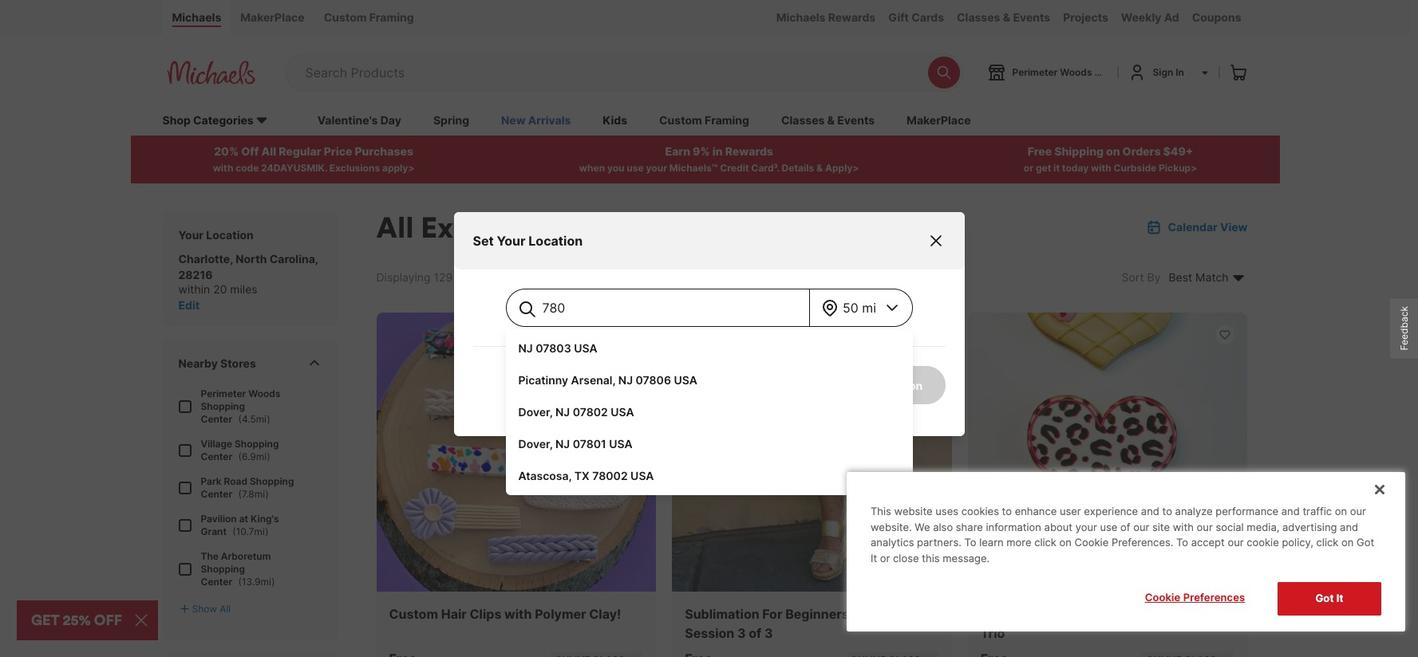 Task type: locate. For each thing, give the bounding box(es) containing it.
shopping inside the park road shopping center
[[250, 476, 294, 488]]

0 horizontal spatial set
[[473, 233, 494, 249]]

rewards inside earn 9% in rewards when you use your michaels™ credit card³. details & apply>
[[725, 144, 773, 158]]

earn 9% in rewards when you use your michaels™ credit card³. details & apply>
[[579, 144, 859, 174]]

woods down the projects link
[[1060, 66, 1092, 78]]

1 horizontal spatial click
[[1317, 537, 1339, 550]]

1 horizontal spatial makerplace
[[907, 113, 971, 127]]

cookie inside heartfelt delights: a cookie decorating trio
[[1111, 607, 1155, 623]]

0 horizontal spatial custom framing
[[324, 10, 414, 24]]

click down advertising
[[1317, 537, 1339, 550]]

events
[[1013, 10, 1051, 24], [838, 113, 875, 127]]

atascosa,
[[518, 469, 572, 483]]

center inside button
[[1141, 66, 1173, 78]]

information
[[986, 521, 1042, 534]]

shopping for ( 13.9 mi)
[[201, 563, 245, 575]]

to up site on the bottom right
[[1163, 506, 1173, 518]]

0 horizontal spatial your
[[646, 162, 667, 174]]

1 to from the left
[[965, 537, 977, 550]]

1 click from the left
[[1035, 537, 1057, 550]]

07802
[[573, 406, 608, 419]]

1 horizontal spatial michaels
[[777, 10, 826, 24]]

sublimation
[[685, 607, 760, 623]]

also
[[933, 521, 953, 534]]

1 horizontal spatial classes
[[957, 10, 1001, 24]]

1 vertical spatial or
[[880, 552, 890, 565]]

shopping down weekly
[[1095, 66, 1139, 78]]

1 horizontal spatial heart image
[[1219, 329, 1232, 341]]

0 vertical spatial makerplace
[[240, 10, 305, 24]]

center inside village shopping center
[[201, 451, 232, 463]]

and up advertising
[[1282, 506, 1300, 518]]

hair
[[441, 607, 467, 623]]

shop
[[162, 113, 191, 127]]

use right you on the left of page
[[627, 162, 644, 174]]

at
[[239, 513, 248, 525]]

07806
[[636, 374, 671, 387]]

woods up ( 4.5 mi)
[[249, 388, 281, 400]]

mi) up the park road shopping center
[[256, 451, 270, 463]]

preferences.
[[1112, 537, 1174, 550]]

( up village shopping center
[[238, 413, 242, 425]]

policy,
[[1282, 537, 1314, 550]]

custom hair clips with polymer clay! link
[[376, 313, 656, 658]]

heartfelt
[[981, 607, 1037, 623]]

( down pavilion
[[233, 526, 236, 538]]

2 dover, from the top
[[518, 437, 553, 451]]

with inside this website uses cookies to enhance user experience and to analyze performance and traffic on our website. we also share information about your use of our site with our social media, advertising and analytics partners. to learn more click on cookie preferences. to accept our cookie policy, click on got it or close this message.
[[1173, 521, 1194, 534]]

0 vertical spatial events
[[1013, 10, 1051, 24]]

1 horizontal spatial makerplace link
[[907, 112, 971, 130]]

price
[[324, 144, 352, 158]]

nj left the 07806
[[618, 374, 633, 387]]

1 vertical spatial events
[[838, 113, 875, 127]]

rewards up credit
[[725, 144, 773, 158]]

1 horizontal spatial to
[[1163, 506, 1173, 518]]

cookie down "experience"
[[1075, 537, 1109, 550]]

set inside button
[[855, 379, 873, 392]]

0 horizontal spatial perimeter
[[201, 388, 246, 400]]

a inside heartfelt delights: a cookie decorating trio
[[1098, 607, 1108, 623]]

1 vertical spatial classes & events
[[781, 113, 875, 127]]

your down the earn
[[646, 162, 667, 174]]

all inside 20% off all regular price purchases with code 24dayusmik. exclusions apply>
[[261, 144, 276, 158]]

center down 'the'
[[201, 576, 232, 588]]

preferences
[[1184, 592, 1246, 605]]

your
[[646, 162, 667, 174], [1076, 521, 1098, 534]]

( down "road"
[[238, 488, 242, 500]]

1 horizontal spatial and
[[1282, 506, 1300, 518]]

makerplace for top makerplace link
[[240, 10, 305, 24]]

classes & events right cards
[[957, 10, 1051, 24]]

1 vertical spatial custom
[[659, 113, 702, 127]]

location for set location
[[876, 379, 923, 392]]

1 horizontal spatial classes & events link
[[951, 0, 1057, 35]]

shopping up 4.5
[[201, 401, 245, 412]]

usa
[[574, 342, 598, 355], [674, 374, 698, 387], [611, 406, 634, 419], [609, 437, 633, 451], [631, 469, 654, 483]]

mi) for ( 4.5 mi)
[[256, 413, 270, 425]]

location inside set location button
[[876, 379, 923, 392]]

usa right 07802
[[611, 406, 634, 419]]

center down park
[[201, 488, 232, 500]]

today
[[1062, 162, 1089, 174]]

framing
[[369, 10, 414, 24], [705, 113, 750, 127]]

0 vertical spatial classes & events link
[[951, 0, 1057, 35]]

Enter City, State OR ZIP Code field
[[506, 289, 913, 327]]

click
[[1035, 537, 1057, 550], [1317, 537, 1339, 550]]

( down arboretum
[[238, 576, 242, 588]]

3 down the sublimation
[[738, 626, 746, 642]]

1 vertical spatial woods
[[249, 388, 281, 400]]

our
[[1350, 506, 1367, 518], [1134, 521, 1150, 534], [1197, 521, 1213, 534], [1228, 537, 1244, 550]]

shopping inside the arboretum shopping center
[[201, 563, 245, 575]]

with right 'today'
[[1091, 162, 1112, 174]]

1 horizontal spatial custom
[[389, 607, 438, 623]]

analyze
[[1176, 506, 1213, 518]]

1 horizontal spatial set
[[855, 379, 873, 392]]

got
[[1357, 537, 1375, 550], [1316, 593, 1334, 605]]

Search Input field
[[305, 54, 920, 91]]

1 vertical spatial your
[[1076, 521, 1098, 534]]

or left get
[[1024, 162, 1034, 174]]

to left accept
[[1177, 537, 1189, 550]]

1 vertical spatial dover,
[[518, 437, 553, 451]]

on inside free shipping on orders $49+ or get it today with curbside pickup>
[[1106, 144, 1120, 158]]

center inside the park road shopping center
[[201, 488, 232, 500]]

2 to from the left
[[1163, 506, 1173, 518]]

show all
[[192, 603, 231, 615]]

0 horizontal spatial location
[[206, 228, 254, 242]]

all right show
[[220, 603, 231, 615]]

your inside this website uses cookies to enhance user experience and to analyze performance and traffic on our website. we also share information about your use of our site with our social media, advertising and analytics partners. to learn more click on cookie preferences. to accept our cookie policy, click on got it or close this message.
[[1076, 521, 1098, 534]]

shopping inside perimeter woods shopping center
[[201, 401, 245, 412]]

0 horizontal spatial it
[[871, 552, 877, 565]]

your down the "user"
[[1076, 521, 1098, 534]]

makerplace right michaels link
[[240, 10, 305, 24]]

0 vertical spatial woods
[[1060, 66, 1092, 78]]

arrivals
[[528, 113, 571, 127]]

rewards left gift
[[828, 10, 876, 24]]

0 horizontal spatial classes
[[781, 113, 825, 127]]

usa right the 07806
[[674, 374, 698, 387]]

1 horizontal spatial woods
[[1060, 66, 1092, 78]]

got up got it 'button'
[[1357, 537, 1375, 550]]

0 vertical spatial your
[[646, 162, 667, 174]]

& right details
[[817, 162, 823, 174]]

classes & events link right cards
[[951, 0, 1057, 35]]

all up displaying
[[376, 209, 414, 246]]

( 13.9 mi)
[[236, 576, 275, 588]]

center up "village" at the left bottom of the page
[[201, 413, 232, 425]]

1 vertical spatial perimeter woods shopping center
[[201, 388, 281, 425]]

classes right cards
[[957, 10, 1001, 24]]

center inside the arboretum shopping center
[[201, 576, 232, 588]]

center down "village" at the left bottom of the page
[[201, 451, 232, 463]]

search button image
[[936, 65, 952, 81]]

1 vertical spatial all
[[376, 209, 414, 246]]

experiences
[[421, 209, 586, 246]]

events left the "projects"
[[1013, 10, 1051, 24]]

mi) for ( 10.7 mi)
[[254, 526, 269, 538]]

our right traffic
[[1350, 506, 1367, 518]]

1 horizontal spatial events
[[1013, 10, 1051, 24]]

nj 07803 usa
[[518, 342, 598, 355]]

1 vertical spatial got
[[1316, 593, 1334, 605]]

beginners:
[[786, 607, 853, 623]]

a right delights:
[[1098, 607, 1108, 623]]

apply>
[[825, 162, 859, 174]]

rewards inside michaels rewards "link"
[[828, 10, 876, 24]]

shopping up ( 6.9 mi)
[[235, 438, 279, 450]]

1 heart image from the left
[[628, 329, 640, 341]]

within
[[178, 282, 210, 296]]

mi) down "king's"
[[254, 526, 269, 538]]

arboretum
[[221, 551, 271, 563]]

it down advertising
[[1337, 593, 1344, 605]]

makerplace for the bottommost makerplace link
[[907, 113, 971, 127]]

mi) for ( 6.9 mi)
[[256, 451, 270, 463]]

0 vertical spatial cookie
[[1075, 537, 1109, 550]]

events up apply>
[[838, 113, 875, 127]]

0 horizontal spatial custom framing link
[[314, 0, 424, 35]]

to
[[1002, 506, 1012, 518], [1163, 506, 1173, 518]]

1 horizontal spatial perimeter woods shopping center
[[1013, 66, 1173, 78]]

traffic
[[1303, 506, 1332, 518]]

of down the sublimation
[[749, 626, 762, 642]]

a
[[880, 607, 890, 623], [1098, 607, 1108, 623]]

0 vertical spatial perimeter woods shopping center
[[1013, 66, 1173, 78]]

and
[[1141, 506, 1160, 518], [1282, 506, 1300, 518], [1340, 521, 1359, 534]]

weekly ad link
[[1115, 0, 1186, 35]]

perimeter woods shopping center down the projects link
[[1013, 66, 1173, 78]]

0 horizontal spatial and
[[1141, 506, 1160, 518]]

0 vertical spatial rewards
[[828, 10, 876, 24]]

( for 4.5
[[238, 413, 242, 425]]

1 horizontal spatial or
[[1024, 162, 1034, 174]]

0 horizontal spatial custom
[[324, 10, 367, 24]]

use inside earn 9% in rewards when you use your michaels™ credit card³. details & apply>
[[627, 162, 644, 174]]

0 vertical spatial got
[[1357, 537, 1375, 550]]

1 horizontal spatial custom framing link
[[659, 112, 750, 130]]

1 horizontal spatial to
[[1177, 537, 1189, 550]]

earn
[[665, 144, 691, 158]]

center
[[1141, 66, 1173, 78], [201, 413, 232, 425], [201, 451, 232, 463], [201, 488, 232, 500], [201, 576, 232, 588]]

mi) down arboretum
[[261, 576, 275, 588]]

1 michaels from the left
[[172, 10, 221, 24]]

usa right '07801'
[[609, 437, 633, 451]]

1 horizontal spatial 3
[[765, 626, 773, 642]]

0 vertical spatial custom framing
[[324, 10, 414, 24]]

to up information
[[1002, 506, 1012, 518]]

3
[[738, 626, 746, 642], [765, 626, 773, 642]]

all right off
[[261, 144, 276, 158]]

your
[[178, 228, 204, 242], [497, 233, 526, 249]]

& right the q
[[869, 607, 878, 623]]

&
[[1003, 10, 1011, 24], [828, 113, 835, 127], [817, 162, 823, 174], [869, 607, 878, 623]]

gift
[[889, 10, 909, 24]]

social
[[1216, 521, 1244, 534]]

and right advertising
[[1340, 521, 1359, 534]]

shopping for ( 4.5 mi)
[[201, 401, 245, 412]]

0 horizontal spatial woods
[[249, 388, 281, 400]]

custom framing
[[324, 10, 414, 24], [659, 113, 750, 127]]

with
[[213, 162, 233, 174], [1091, 162, 1112, 174], [1173, 521, 1194, 534], [505, 607, 532, 623]]

1 horizontal spatial framing
[[705, 113, 750, 127]]

1 vertical spatial custom framing
[[659, 113, 750, 127]]

mi) up "king's"
[[254, 488, 269, 500]]

road
[[224, 476, 248, 488]]

1 vertical spatial makerplace link
[[907, 112, 971, 130]]

credit
[[720, 162, 749, 174]]

it
[[1054, 162, 1060, 174]]

and up site on the bottom right
[[1141, 506, 1160, 518]]

you
[[607, 162, 625, 174]]

0 vertical spatial dover,
[[518, 406, 553, 419]]

enhance
[[1015, 506, 1057, 518]]

20%
[[214, 144, 239, 158]]

1 horizontal spatial perimeter
[[1013, 66, 1058, 78]]

set for set your location
[[473, 233, 494, 249]]

center down weekly ad link
[[1141, 66, 1173, 78]]

shopping down 'the'
[[201, 563, 245, 575]]

or inside this website uses cookies to enhance user experience and to analyze performance and traffic on our website. we also share information about your use of our site with our social media, advertising and analytics partners. to learn more click on cookie preferences. to accept our cookie policy, click on got it or close this message.
[[880, 552, 890, 565]]

1 vertical spatial use
[[1100, 521, 1118, 534]]

2 3 from the left
[[765, 626, 773, 642]]

with inside free shipping on orders $49+ or get it today with curbside pickup>
[[1091, 162, 1112, 174]]

site
[[1153, 521, 1170, 534]]

our up preferences.
[[1134, 521, 1150, 534]]

cookie left decorating
[[1111, 607, 1155, 623]]

0 horizontal spatial heart image
[[628, 329, 640, 341]]

dover, down picatinny
[[518, 406, 553, 419]]

classes & events link up apply>
[[781, 112, 875, 130]]

set for set location
[[855, 379, 873, 392]]

makerplace inside makerplace link
[[240, 10, 305, 24]]

0 vertical spatial set
[[473, 233, 494, 249]]

shopping inside village shopping center
[[235, 438, 279, 450]]

a right the q
[[880, 607, 890, 623]]

2 horizontal spatial location
[[876, 379, 923, 392]]

0 horizontal spatial 3
[[738, 626, 746, 642]]

nearby
[[178, 357, 218, 370]]

spring link
[[433, 112, 469, 130]]

michaels inside "link"
[[777, 10, 826, 24]]

it inside 'button'
[[1337, 593, 1344, 605]]

2 horizontal spatial custom
[[659, 113, 702, 127]]

0 horizontal spatial perimeter woods shopping center
[[201, 388, 281, 425]]

1 dover, from the top
[[518, 406, 553, 419]]

share
[[956, 521, 983, 534]]

website.
[[871, 521, 912, 534]]

1 horizontal spatial it
[[1337, 593, 1344, 605]]

stores
[[220, 357, 256, 370]]

1 vertical spatial set
[[855, 379, 873, 392]]

2 a from the left
[[1098, 607, 1108, 623]]

0 horizontal spatial to
[[965, 537, 977, 550]]

makerplace down "search button" image
[[907, 113, 971, 127]]

woods inside perimeter woods shopping center
[[249, 388, 281, 400]]

shop categories
[[162, 113, 254, 127]]

1 vertical spatial it
[[1337, 593, 1344, 605]]

0 horizontal spatial of
[[749, 626, 762, 642]]

with down analyze
[[1173, 521, 1194, 534]]

michaels for michaels rewards
[[777, 10, 826, 24]]

media,
[[1247, 521, 1280, 534]]

( up "road"
[[238, 451, 242, 463]]

classes & events up apply>
[[781, 113, 875, 127]]

usa for dover, nj 07802 usa
[[611, 406, 634, 419]]

it inside this website uses cookies to enhance user experience and to analyze performance and traffic on our website. we also share information about your use of our site with our social media, advertising and analytics partners. to learn more click on cookie preferences. to accept our cookie policy, click on got it or close this message.
[[871, 552, 877, 565]]

center inside perimeter woods shopping center
[[201, 413, 232, 425]]

mi)
[[256, 413, 270, 425], [256, 451, 270, 463], [254, 488, 269, 500], [254, 526, 269, 538], [261, 576, 275, 588]]

2 vertical spatial cookie
[[1111, 607, 1155, 623]]

or inside free shipping on orders $49+ or get it today with curbside pickup>
[[1024, 162, 1034, 174]]

1 vertical spatial framing
[[705, 113, 750, 127]]

of inside the sublimation for beginners: q & a session 3 of 3
[[749, 626, 762, 642]]

with down 20%
[[213, 162, 233, 174]]

shopping
[[1095, 66, 1139, 78], [201, 401, 245, 412], [235, 438, 279, 450], [250, 476, 294, 488], [201, 563, 245, 575]]

use down "experience"
[[1100, 521, 1118, 534]]

a inside the sublimation for beginners: q & a session 3 of 3
[[880, 607, 890, 623]]

0 vertical spatial it
[[871, 552, 877, 565]]

1 vertical spatial custom framing link
[[659, 112, 750, 130]]

perimeter woods shopping center down "stores"
[[201, 388, 281, 425]]

cookie up decorating
[[1145, 592, 1181, 605]]

( for 10.7
[[233, 526, 236, 538]]

got it
[[1316, 593, 1344, 605]]

michaels for michaels
[[172, 10, 221, 24]]

results
[[456, 270, 491, 284]]

custom
[[324, 10, 367, 24], [659, 113, 702, 127], [389, 607, 438, 623]]

classes up details
[[781, 113, 825, 127]]

1 vertical spatial perimeter
[[201, 388, 246, 400]]

0 horizontal spatial use
[[627, 162, 644, 174]]

0 vertical spatial classes & events
[[957, 10, 1051, 24]]

( for 7.8
[[238, 488, 242, 500]]

3 down for
[[765, 626, 773, 642]]

village
[[201, 438, 232, 450]]

perimeter woods shopping center button
[[987, 63, 1173, 82]]

1 vertical spatial classes & events link
[[781, 112, 875, 130]]

tabler image
[[926, 232, 946, 251], [178, 604, 190, 616]]

location
[[206, 228, 254, 242], [529, 233, 583, 249], [876, 379, 923, 392]]

0 vertical spatial or
[[1024, 162, 1034, 174]]

heartfelt delights: a cookie decorating trio link
[[968, 313, 1248, 658]]

clips
[[470, 607, 502, 623]]

1 horizontal spatial tabler image
[[926, 232, 946, 251]]

0 horizontal spatial click
[[1035, 537, 1057, 550]]

0 vertical spatial perimeter
[[1013, 66, 1058, 78]]

1 a from the left
[[880, 607, 890, 623]]

got it button
[[1278, 583, 1382, 616]]

mi) up ( 6.9 mi)
[[256, 413, 270, 425]]

of down "experience"
[[1121, 521, 1131, 534]]

heart image
[[628, 329, 640, 341], [1219, 329, 1232, 341]]

shopping up ( 7.8 mi)
[[250, 476, 294, 488]]

2 horizontal spatial and
[[1340, 521, 1359, 534]]

0 vertical spatial classes
[[957, 10, 1001, 24]]

it down analytics
[[871, 552, 877, 565]]

center for ( 4.5 mi)
[[201, 413, 232, 425]]

coupons
[[1192, 10, 1242, 24]]

0 horizontal spatial classes & events link
[[781, 112, 875, 130]]

0 horizontal spatial a
[[880, 607, 890, 623]]

perimeter down the projects link
[[1013, 66, 1058, 78]]

carolina
[[270, 252, 315, 266]]

0 horizontal spatial or
[[880, 552, 890, 565]]

2 vertical spatial custom
[[389, 607, 438, 623]]

on up curbside
[[1106, 144, 1120, 158]]

to down share
[[965, 537, 977, 550]]

dover, up atascosa,
[[518, 437, 553, 451]]

1 horizontal spatial all
[[261, 144, 276, 158]]

0 vertical spatial custom framing link
[[314, 0, 424, 35]]

sort
[[1122, 270, 1144, 284]]

0 horizontal spatial got
[[1316, 593, 1334, 605]]

2 michaels from the left
[[777, 10, 826, 24]]

it
[[871, 552, 877, 565], [1337, 593, 1344, 605]]

1 horizontal spatial got
[[1357, 537, 1375, 550]]

dover, for dover, nj 07802 usa
[[518, 406, 553, 419]]

perimeter down "nearby stores"
[[201, 388, 246, 400]]

our down social
[[1228, 537, 1244, 550]]

24dayusmik.
[[261, 162, 327, 174]]

0 vertical spatial of
[[1121, 521, 1131, 534]]

got down advertising
[[1316, 593, 1334, 605]]

arsenal,
[[571, 374, 616, 387]]

1 horizontal spatial of
[[1121, 521, 1131, 534]]

0 horizontal spatial to
[[1002, 506, 1012, 518]]

in
[[713, 144, 723, 158]]

set location
[[855, 379, 923, 392]]

or down analytics
[[880, 552, 890, 565]]

(
[[238, 413, 242, 425], [238, 451, 242, 463], [238, 488, 242, 500], [233, 526, 236, 538], [238, 576, 242, 588]]

set your location dialog
[[454, 212, 965, 496]]

usa right 78002 at bottom
[[631, 469, 654, 483]]

cookie inside this website uses cookies to enhance user experience and to analyze performance and traffic on our website. we also share information about your use of our site with our social media, advertising and analytics partners. to learn more click on cookie preferences. to accept our cookie policy, click on got it or close this message.
[[1075, 537, 1109, 550]]

1 vertical spatial cookie
[[1145, 592, 1181, 605]]

click down about
[[1035, 537, 1057, 550]]

2 heart image from the left
[[1219, 329, 1232, 341]]

20% off all regular price purchases with code 24dayusmik. exclusions apply>
[[213, 144, 415, 174]]



Task type: vqa. For each thing, say whether or not it's contained in the screenshot.
the topmost 2
no



Task type: describe. For each thing, give the bounding box(es) containing it.
village shopping center
[[201, 438, 279, 463]]

,
[[315, 252, 318, 266]]

picatinny
[[518, 374, 568, 387]]

10.7
[[236, 526, 254, 538]]

cookie inside button
[[1145, 592, 1181, 605]]

1 horizontal spatial custom framing
[[659, 113, 750, 127]]

michaels™
[[670, 162, 718, 174]]

13.9
[[242, 576, 261, 588]]

michaels rewards
[[777, 10, 876, 24]]

user
[[1060, 506, 1081, 518]]

( 6.9 mi)
[[236, 451, 270, 463]]

regular
[[279, 144, 321, 158]]

nj left 07803
[[518, 342, 533, 355]]

sublimation for beginners: q & a session 3 of 3
[[685, 607, 890, 642]]

day
[[381, 113, 401, 127]]

your inside earn 9% in rewards when you use your michaels™ credit card³. details & apply>
[[646, 162, 667, 174]]

( for 6.9
[[238, 451, 242, 463]]

close
[[893, 552, 919, 565]]

decorating
[[1158, 607, 1227, 623]]

view
[[1221, 220, 1248, 234]]

categories
[[193, 113, 254, 127]]

78002
[[592, 469, 628, 483]]

2 to from the left
[[1177, 537, 1189, 550]]

0 horizontal spatial events
[[838, 113, 875, 127]]

0 vertical spatial makerplace link
[[231, 0, 314, 35]]

weekly
[[1121, 10, 1162, 24]]

miles
[[230, 282, 258, 296]]

( 7.8 mi)
[[236, 488, 269, 500]]

shopping for ( 7.8 mi)
[[250, 476, 294, 488]]

perimeter woods shopping center inside button
[[1013, 66, 1173, 78]]

custom hair clips with polymer clay!
[[389, 607, 621, 623]]

q
[[856, 607, 866, 623]]

off
[[241, 144, 259, 158]]

1 3 from the left
[[738, 626, 746, 642]]

$49+
[[1164, 144, 1194, 158]]

07803
[[536, 342, 571, 355]]

on right traffic
[[1335, 506, 1348, 518]]

card³.
[[751, 162, 780, 174]]

purchases
[[355, 144, 414, 158]]

129
[[434, 270, 453, 284]]

weekly ad
[[1121, 10, 1180, 24]]

& up apply>
[[828, 113, 835, 127]]

code
[[236, 162, 259, 174]]

got inside 'button'
[[1316, 593, 1334, 605]]

usa right 07803
[[574, 342, 598, 355]]

your inside dialog
[[497, 233, 526, 249]]

& right cards
[[1003, 10, 1011, 24]]

edit
[[178, 298, 200, 312]]

tx
[[575, 469, 590, 483]]

1 horizontal spatial location
[[529, 233, 583, 249]]

20
[[213, 282, 227, 296]]

grant
[[201, 526, 227, 538]]

center for ( 7.8 mi)
[[201, 488, 232, 500]]

dover, for dover, nj 07801 usa
[[518, 437, 553, 451]]

1 vertical spatial classes
[[781, 113, 825, 127]]

on down about
[[1060, 537, 1072, 550]]

the arboretum shopping center
[[201, 551, 271, 588]]

( 10.7 mi)
[[230, 526, 269, 538]]

this
[[871, 506, 892, 518]]

with inside 20% off all regular price purchases with code 24dayusmik. exclusions apply>
[[213, 162, 233, 174]]

mi) for ( 13.9 mi)
[[261, 576, 275, 588]]

1 to from the left
[[1002, 506, 1012, 518]]

mi) for ( 7.8 mi)
[[254, 488, 269, 500]]

partners.
[[917, 537, 962, 550]]

& inside the sublimation for beginners: q & a session 3 of 3
[[869, 607, 878, 623]]

usa for dover, nj 07801 usa
[[609, 437, 633, 451]]

atascosa, tx 78002 usa
[[518, 469, 654, 483]]

0 horizontal spatial your
[[178, 228, 204, 242]]

usa for atascosa, tx 78002 usa
[[631, 469, 654, 483]]

show
[[192, 603, 217, 615]]

9%
[[693, 144, 710, 158]]

on right policy,
[[1342, 537, 1354, 550]]

details
[[782, 162, 815, 174]]

28216
[[178, 268, 213, 282]]

sort by
[[1122, 270, 1161, 284]]

shopping inside button
[[1095, 66, 1139, 78]]

center for ( 13.9 mi)
[[201, 576, 232, 588]]

calendar
[[1168, 220, 1218, 234]]

displaying
[[376, 270, 431, 284]]

charlotte, north carolina
[[178, 252, 315, 266]]

1 horizontal spatial classes & events
[[957, 10, 1051, 24]]

nj left 07802
[[556, 406, 570, 419]]

get
[[1036, 162, 1052, 174]]

0 horizontal spatial all
[[220, 603, 231, 615]]

, 28216
[[178, 252, 318, 282]]

charlotte,
[[178, 252, 233, 266]]

perimeter inside button
[[1013, 66, 1058, 78]]

got inside this website uses cookies to enhance user experience and to analyze performance and traffic on our website. we also share information about your use of our site with our social media, advertising and analytics partners. to learn more click on cookie preferences. to accept our cookie policy, click on got it or close this message.
[[1357, 537, 1375, 550]]

set location button
[[832, 366, 946, 405]]

dover, nj 07801 usa
[[518, 437, 633, 451]]

nj left '07801'
[[556, 437, 570, 451]]

valentine's
[[317, 113, 378, 127]]

0 horizontal spatial tabler image
[[178, 604, 190, 616]]

location for your location
[[206, 228, 254, 242]]

park road shopping center
[[201, 476, 294, 500]]

session
[[685, 626, 735, 642]]

within 20 miles edit
[[178, 282, 258, 312]]

0 horizontal spatial framing
[[369, 10, 414, 24]]

0 vertical spatial custom
[[324, 10, 367, 24]]

tabler image inside set your location dialog
[[926, 232, 946, 251]]

coupons link
[[1186, 0, 1248, 35]]

2 click from the left
[[1317, 537, 1339, 550]]

tabler image
[[306, 355, 322, 371]]

advertising
[[1283, 521, 1337, 534]]

pavilion
[[201, 513, 237, 525]]

with right clips at the left of the page
[[505, 607, 532, 623]]

message.
[[943, 552, 990, 565]]

dover, nj 07802 usa
[[518, 406, 634, 419]]

heartfelt delights: a cookie decorating trio
[[981, 607, 1227, 642]]

projects
[[1063, 10, 1109, 24]]

( for 13.9
[[238, 576, 242, 588]]

free
[[1028, 144, 1052, 158]]

by
[[1148, 270, 1161, 284]]

2 horizontal spatial all
[[376, 209, 414, 246]]

heart image for heartfelt delights: a cookie decorating trio
[[1219, 329, 1232, 341]]

use inside this website uses cookies to enhance user experience and to analyze performance and traffic on our website. we also share information about your use of our site with our social media, advertising and analytics partners. to learn more click on cookie preferences. to accept our cookie policy, click on got it or close this message.
[[1100, 521, 1118, 534]]

cards
[[912, 10, 944, 24]]

ad
[[1164, 10, 1180, 24]]

heart image for custom hair clips with polymer clay!
[[628, 329, 640, 341]]

& inside earn 9% in rewards when you use your michaels™ credit card³. details & apply>
[[817, 162, 823, 174]]

clay!
[[589, 607, 621, 623]]

about
[[1045, 521, 1073, 534]]

north
[[236, 252, 267, 266]]

woods inside button
[[1060, 66, 1092, 78]]

perimeter inside perimeter woods shopping center
[[201, 388, 246, 400]]

cookie preferences button
[[1126, 583, 1265, 615]]

4.5
[[242, 413, 256, 425]]

our up accept
[[1197, 521, 1213, 534]]

new arrivals link
[[501, 112, 571, 130]]

all experiences
[[376, 209, 586, 246]]

cookie
[[1247, 537, 1279, 550]]

valentine's day link
[[317, 112, 401, 130]]

of inside this website uses cookies to enhance user experience and to analyze performance and traffic on our website. we also share information about your use of our site with our social media, advertising and analytics partners. to learn more click on cookie preferences. to accept our cookie policy, click on got it or close this message.
[[1121, 521, 1131, 534]]



